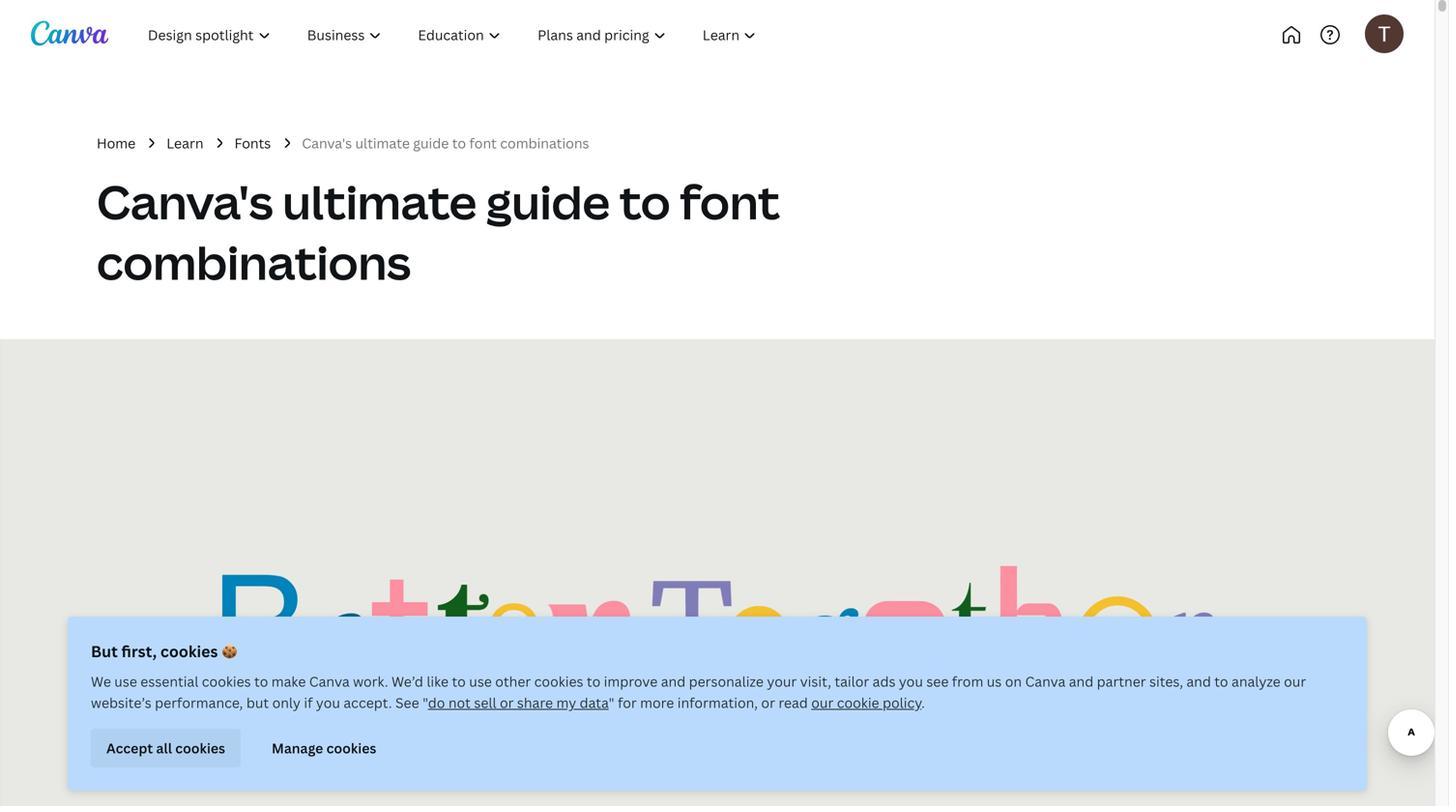 Task type: describe. For each thing, give the bounding box(es) containing it.
see
[[396, 694, 419, 712]]

fonts link
[[235, 133, 271, 154]]

.
[[922, 694, 925, 712]]

policy
[[883, 694, 922, 712]]

for
[[618, 694, 637, 712]]

fonts
[[235, 134, 271, 152]]

2 " from the left
[[609, 694, 615, 712]]

not
[[449, 694, 471, 712]]

1 vertical spatial canva's ultimate guide to font combinations
[[97, 170, 780, 293]]

we
[[91, 673, 111, 691]]

do not sell or share my data " for more information, or read our cookie policy .
[[428, 694, 925, 712]]

but
[[91, 641, 118, 662]]

0 horizontal spatial font
[[470, 134, 497, 152]]

0 vertical spatial you
[[899, 673, 924, 691]]

1 horizontal spatial guide
[[487, 170, 610, 233]]

0 vertical spatial canva's
[[302, 134, 352, 152]]

see
[[927, 673, 949, 691]]

like
[[427, 673, 449, 691]]

1 and from the left
[[661, 673, 686, 691]]

top level navigation element
[[132, 15, 839, 54]]

0 horizontal spatial guide
[[413, 134, 449, 152]]

🍪
[[222, 641, 237, 662]]

1 vertical spatial our
[[812, 694, 834, 712]]

only
[[272, 694, 301, 712]]

learn
[[167, 134, 204, 152]]

my
[[557, 694, 577, 712]]

other
[[495, 673, 531, 691]]

make
[[272, 673, 306, 691]]

sites,
[[1150, 673, 1184, 691]]

cookies inside button
[[175, 739, 225, 758]]

cookies inside button
[[327, 739, 377, 758]]

1 vertical spatial you
[[316, 694, 340, 712]]

1 horizontal spatial combinations
[[500, 134, 589, 152]]

2 and from the left
[[1070, 673, 1094, 691]]

2 use from the left
[[469, 673, 492, 691]]

partner
[[1097, 673, 1147, 691]]

1 vertical spatial ultimate
[[283, 170, 477, 233]]

accept all cookies button
[[91, 729, 241, 768]]

cookie
[[837, 694, 880, 712]]

on
[[1006, 673, 1022, 691]]

from
[[953, 673, 984, 691]]

1 vertical spatial canva's
[[97, 170, 273, 233]]

we use essential cookies to make canva work. we'd like to use other cookies to improve and personalize your visit, tailor ads you see from us on canva and partner sites, and to analyze our website's performance, but only if you accept. see "
[[91, 673, 1307, 712]]

website's
[[91, 694, 152, 712]]

read
[[779, 694, 808, 712]]

3 and from the left
[[1187, 673, 1212, 691]]

" inside we use essential cookies to make canva work. we'd like to use other cookies to improve and personalize your visit, tailor ads you see from us on canva and partner sites, and to analyze our website's performance, but only if you accept. see "
[[423, 694, 428, 712]]

first,
[[121, 641, 157, 662]]

home
[[97, 134, 136, 152]]

cookies up essential
[[160, 641, 218, 662]]

canva's ultimate guide to font pairing image
[[0, 340, 1435, 807]]

1 or from the left
[[500, 694, 514, 712]]

0 vertical spatial canva's ultimate guide to font combinations
[[302, 134, 589, 152]]



Task type: vqa. For each thing, say whether or not it's contained in the screenshot.
'personalize'
yes



Task type: locate. For each thing, give the bounding box(es) containing it.
and up the do not sell or share my data " for more information, or read our cookie policy . at the bottom of the page
[[661, 673, 686, 691]]

data
[[580, 694, 609, 712]]

1 horizontal spatial use
[[469, 673, 492, 691]]

2 canva from the left
[[1026, 673, 1066, 691]]

0 horizontal spatial canva
[[309, 673, 350, 691]]

0 horizontal spatial use
[[114, 673, 137, 691]]

font
[[470, 134, 497, 152], [680, 170, 780, 233]]

0 horizontal spatial "
[[423, 694, 428, 712]]

canva
[[309, 673, 350, 691], [1026, 673, 1066, 691]]

1 use from the left
[[114, 673, 137, 691]]

learn link
[[167, 133, 204, 154]]

to
[[452, 134, 466, 152], [620, 170, 671, 233], [254, 673, 268, 691], [452, 673, 466, 691], [587, 673, 601, 691], [1215, 673, 1229, 691]]

cookies down 🍪
[[202, 673, 251, 691]]

manage
[[272, 739, 323, 758]]

2 or from the left
[[762, 694, 776, 712]]

our down visit,
[[812, 694, 834, 712]]

essential
[[141, 673, 199, 691]]

canva right on
[[1026, 673, 1066, 691]]

if
[[304, 694, 313, 712]]

1 horizontal spatial font
[[680, 170, 780, 233]]

0 vertical spatial ultimate
[[355, 134, 410, 152]]

information,
[[678, 694, 758, 712]]

1 horizontal spatial and
[[1070, 673, 1094, 691]]

and left 'partner'
[[1070, 673, 1094, 691]]

performance,
[[155, 694, 243, 712]]

home link
[[97, 133, 136, 154]]

use up "website's"
[[114, 673, 137, 691]]

0 horizontal spatial and
[[661, 673, 686, 691]]

canva's
[[302, 134, 352, 152], [97, 170, 273, 233]]

cookies right all
[[175, 739, 225, 758]]

0 horizontal spatial you
[[316, 694, 340, 712]]

1 vertical spatial combinations
[[97, 230, 411, 293]]

0 horizontal spatial canva's
[[97, 170, 273, 233]]

personalize
[[689, 673, 764, 691]]

you right "if"
[[316, 694, 340, 712]]

do not sell or share my data link
[[428, 694, 609, 712]]

and right sites,
[[1187, 673, 1212, 691]]

0 vertical spatial combinations
[[500, 134, 589, 152]]

cookies down accept.
[[327, 739, 377, 758]]

1 horizontal spatial our
[[1285, 673, 1307, 691]]

improve
[[604, 673, 658, 691]]

1 " from the left
[[423, 694, 428, 712]]

1 canva from the left
[[309, 673, 350, 691]]

or left read
[[762, 694, 776, 712]]

work.
[[353, 673, 388, 691]]

0 vertical spatial font
[[470, 134, 497, 152]]

2 horizontal spatial and
[[1187, 673, 1212, 691]]

do
[[428, 694, 445, 712]]

guide
[[413, 134, 449, 152], [487, 170, 610, 233]]

canva up "if"
[[309, 673, 350, 691]]

canva's down learn link
[[97, 170, 273, 233]]

your
[[767, 673, 797, 691]]

cookies
[[160, 641, 218, 662], [202, 673, 251, 691], [535, 673, 584, 691], [175, 739, 225, 758], [327, 739, 377, 758]]

analyze
[[1232, 673, 1281, 691]]

and
[[661, 673, 686, 691], [1070, 673, 1094, 691], [1187, 673, 1212, 691]]

accept
[[106, 739, 153, 758]]

1 horizontal spatial you
[[899, 673, 924, 691]]

we'd
[[392, 673, 424, 691]]

" left for
[[609, 694, 615, 712]]

0 horizontal spatial our
[[812, 694, 834, 712]]

canva's right "fonts"
[[302, 134, 352, 152]]

use
[[114, 673, 137, 691], [469, 673, 492, 691]]

our cookie policy link
[[812, 694, 922, 712]]

0 horizontal spatial combinations
[[97, 230, 411, 293]]

but
[[246, 694, 269, 712]]

our right analyze
[[1285, 673, 1307, 691]]

0 vertical spatial guide
[[413, 134, 449, 152]]

or right the sell
[[500, 694, 514, 712]]

manage cookies button
[[256, 729, 392, 768]]

use up the sell
[[469, 673, 492, 691]]

you
[[899, 673, 924, 691], [316, 694, 340, 712]]

combinations
[[500, 134, 589, 152], [97, 230, 411, 293]]

cookies up my
[[535, 673, 584, 691]]

all
[[156, 739, 172, 758]]

1 vertical spatial guide
[[487, 170, 610, 233]]

more
[[640, 694, 674, 712]]

or
[[500, 694, 514, 712], [762, 694, 776, 712]]

1 horizontal spatial canva
[[1026, 673, 1066, 691]]

0 horizontal spatial or
[[500, 694, 514, 712]]

1 horizontal spatial or
[[762, 694, 776, 712]]

share
[[517, 694, 553, 712]]

1 vertical spatial font
[[680, 170, 780, 233]]

0 vertical spatial our
[[1285, 673, 1307, 691]]

1 horizontal spatial canva's
[[302, 134, 352, 152]]

tailor
[[835, 673, 870, 691]]

ads
[[873, 673, 896, 691]]

accept all cookies
[[106, 739, 225, 758]]

sell
[[474, 694, 497, 712]]

" right see
[[423, 694, 428, 712]]

canva's ultimate guide to font combinations
[[302, 134, 589, 152], [97, 170, 780, 293]]

you up "policy"
[[899, 673, 924, 691]]

1 horizontal spatial "
[[609, 694, 615, 712]]

manage cookies
[[272, 739, 377, 758]]

ultimate
[[355, 134, 410, 152], [283, 170, 477, 233]]

visit,
[[801, 673, 832, 691]]

accept.
[[344, 694, 392, 712]]

"
[[423, 694, 428, 712], [609, 694, 615, 712]]

our inside we use essential cookies to make canva work. we'd like to use other cookies to improve and personalize your visit, tailor ads you see from us on canva and partner sites, and to analyze our website's performance, but only if you accept. see "
[[1285, 673, 1307, 691]]

us
[[987, 673, 1002, 691]]

our
[[1285, 673, 1307, 691], [812, 694, 834, 712]]

but first, cookies 🍪
[[91, 641, 237, 662]]



